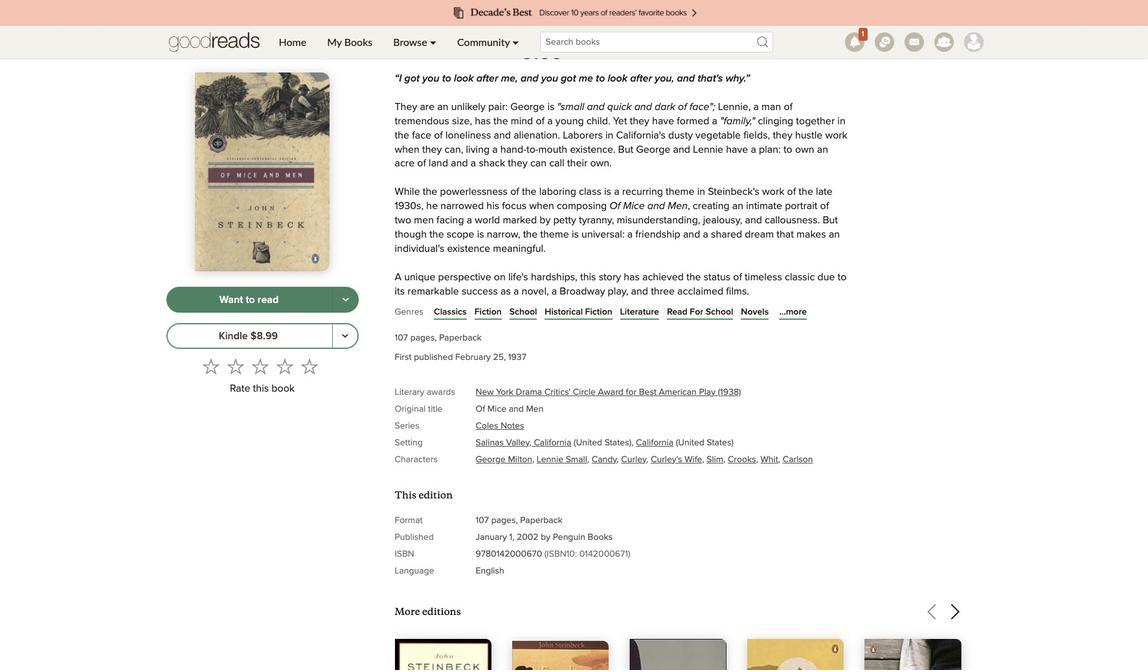 Task type: describe. For each thing, give the bounding box(es) containing it.
february
[[456, 353, 491, 362]]

the up focus
[[522, 187, 537, 197]]

yet
[[613, 116, 627, 126]]

creating
[[693, 201, 730, 211]]

for
[[690, 307, 704, 317]]

isbn
[[395, 550, 415, 559]]

john steinbeck
[[395, 10, 497, 28]]

my books link
[[317, 26, 383, 58]]

, down salinas valley, california link
[[533, 455, 535, 464]]

remarkable
[[408, 286, 459, 296]]

, creating an intimate portrait of two men facing a world marked by petty tyranny, misunderstanding, jealousy, and callousness. but though the scope is narrow, the theme is universal: a friendship and a shared dream that makes an individual's existence meaningful.
[[395, 201, 840, 254]]

a down living
[[471, 158, 476, 169]]

focus
[[502, 201, 527, 211]]

carlson
[[783, 455, 813, 464]]

literary awards
[[395, 388, 456, 397]]

john steinbeck link
[[395, 10, 497, 29]]

hand-
[[501, 144, 527, 155]]

rate 4 out of 5 image
[[277, 358, 293, 375]]

candy link
[[592, 455, 617, 464]]

a up shack
[[493, 144, 498, 155]]

an right "makes"
[[829, 229, 840, 240]]

unique
[[404, 272, 436, 282]]

the up portrait on the right top of page
[[799, 187, 814, 197]]

petty
[[554, 215, 577, 226]]

salinas valley, california ( united states ) , california ( united states )
[[476, 438, 734, 447]]

0 horizontal spatial men
[[526, 405, 544, 414]]

that's
[[698, 73, 723, 84]]

coles
[[476, 421, 499, 431]]

0 vertical spatial mice
[[623, 201, 645, 211]]

is inside while the powerlessness of the laboring class is a recurring theme in steinbeck's work of the late 1930s, he narrowed his focus when composing
[[604, 187, 612, 197]]

1 vertical spatial books
[[588, 533, 613, 542]]

candy
[[592, 455, 617, 464]]

pair:
[[488, 102, 508, 112]]

1 you from the left
[[423, 73, 440, 84]]

series
[[395, 421, 420, 431]]

1 vertical spatial 107
[[476, 516, 489, 525]]

1,
[[510, 533, 515, 542]]

2 after from the left
[[631, 73, 652, 84]]

own.
[[590, 158, 612, 169]]

novel,
[[522, 286, 549, 296]]

york
[[496, 388, 514, 397]]

community
[[457, 36, 510, 48]]

, left candy
[[588, 455, 590, 464]]

facing
[[437, 215, 464, 226]]

composing
[[557, 201, 607, 211]]

of up alienation.
[[536, 116, 545, 126]]

plan:
[[759, 144, 781, 155]]

▾ for community ▾
[[513, 36, 519, 48]]

published
[[414, 353, 453, 362]]

in inside while the powerlessness of the laboring class is a recurring theme in steinbeck's work of the late 1930s, he narrowed his focus when composing
[[698, 187, 706, 197]]

historical fiction link
[[545, 306, 613, 319]]

the up he
[[423, 187, 438, 197]]

1 horizontal spatial of mice and men
[[610, 201, 688, 211]]

john
[[395, 10, 428, 28]]

tremendous
[[395, 116, 450, 126]]

they inside the lennie, a man of tremendous size, has the mind of a young child. yet they have formed a
[[630, 116, 650, 126]]

1 vertical spatial pages,
[[492, 516, 518, 525]]

lennie inside clinging together in the face of loneliness and alienation. laborers in california's dusty vegetable fields, they hustle work when they can, living a hand-to-mouth existence. but george and lennie have a plan: to own an acre of land and a shack they can call their own.
[[693, 144, 724, 155]]

is down petty on the top of page
[[572, 229, 579, 240]]

has inside the lennie, a man of tremendous size, has the mind of a young child. yet they have formed a
[[475, 116, 491, 126]]

meaningful.
[[493, 244, 546, 254]]

2,479,095 ratings and 50,175 reviews figure
[[571, 41, 706, 57]]

1 button
[[840, 26, 870, 58]]

face
[[412, 130, 432, 140]]

penguin
[[553, 533, 586, 542]]

a down "fields,"
[[751, 144, 757, 155]]

but inside , creating an intimate portrait of two men facing a world marked by petty tyranny, misunderstanding, jealousy, and callousness. but though the scope is narrow, the theme is universal: a friendship and a shared dream that makes an individual's existence meaningful.
[[823, 215, 838, 226]]

home link
[[269, 26, 317, 58]]

american
[[659, 388, 697, 397]]

california link
[[636, 438, 674, 447]]

rate this book element
[[166, 354, 359, 399]]

of right dark
[[678, 102, 687, 112]]

laborers
[[563, 130, 603, 140]]

they down the clinging
[[773, 130, 793, 140]]

1 school from the left
[[510, 307, 537, 317]]

mind
[[511, 116, 533, 126]]

0 horizontal spatial pages,
[[411, 333, 437, 342]]

a left 'man' on the top right of page
[[754, 102, 759, 112]]

...more button
[[780, 305, 807, 319]]

, inside , creating an intimate portrait of two men facing a world marked by petty tyranny, misunderstanding, jealousy, and callousness. but though the scope is narrow, the theme is universal: a friendship and a shared dream that makes an individual's existence meaningful.
[[688, 201, 690, 211]]

title
[[428, 405, 443, 414]]

and up notes
[[509, 405, 524, 414]]

of inside , creating an intimate portrait of two men facing a world marked by petty tyranny, misunderstanding, jealousy, and callousness. but though the scope is narrow, the theme is universal: a friendship and a shared dream that makes an individual's existence meaningful.
[[821, 201, 829, 211]]

carlson link
[[783, 455, 813, 464]]

intimate
[[747, 201, 783, 211]]

fields,
[[744, 130, 771, 140]]

0 horizontal spatial in
[[606, 130, 614, 140]]

0142000671)
[[580, 550, 631, 559]]

shared
[[711, 229, 743, 240]]

has inside a unique perspective on life's hardships, this story has achieved the status of timeless classic due to its remarkable success as a novel, a broadway play, and three acclaimed films.
[[624, 272, 640, 282]]

and left dark
[[635, 102, 652, 112]]

new
[[476, 388, 494, 397]]

together
[[796, 116, 835, 126]]

an right are
[[437, 102, 449, 112]]

community ▾
[[457, 36, 519, 48]]

2,479,095
[[571, 45, 611, 54]]

critics'
[[545, 388, 571, 397]]

though
[[395, 229, 427, 240]]

of inside a unique perspective on life's hardships, this story has achieved the status of timeless classic due to its remarkable success as a novel, a broadway play, and three acclaimed films.
[[734, 272, 742, 282]]

0 vertical spatial 107 pages, paperback
[[395, 333, 482, 342]]

theme inside , creating an intimate portrait of two men facing a world marked by petty tyranny, misunderstanding, jealousy, and callousness. but though the scope is narrow, the theme is universal: a friendship and a shared dream that makes an individual's existence meaningful.
[[541, 229, 569, 240]]

25,
[[493, 353, 506, 362]]

kindle $8.99
[[219, 331, 278, 341]]

shack
[[479, 158, 506, 169]]

slim link
[[707, 455, 724, 464]]

california's
[[616, 130, 666, 140]]

and up dream in the right top of the page
[[745, 215, 763, 226]]

2 you from the left
[[541, 73, 558, 84]]

when inside while the powerlessness of the laboring class is a recurring theme in steinbeck's work of the late 1930s, he narrowed his focus when composing
[[530, 201, 554, 211]]

jealousy,
[[703, 215, 743, 226]]

the down marked
[[523, 229, 538, 240]]

2 look from the left
[[608, 73, 628, 84]]

two
[[395, 215, 411, 226]]

1 vertical spatial 107 pages, paperback
[[476, 516, 563, 525]]

work inside while the powerlessness of the laboring class is a recurring theme in steinbeck's work of the late 1930s, he narrowed his focus when composing
[[763, 187, 785, 197]]

1 vertical spatial by
[[541, 533, 551, 542]]

1 united from the left
[[576, 438, 603, 447]]

and up child.
[[587, 102, 605, 112]]

2 ) from the left
[[732, 438, 734, 447]]

play
[[699, 388, 716, 397]]

of up focus
[[511, 187, 520, 197]]

9780142000670
[[476, 550, 542, 559]]

wife
[[685, 455, 703, 464]]

a down they are an unlikely pair: george is "small and quick and dark of face";
[[548, 116, 553, 126]]

and right the me,
[[521, 73, 539, 84]]

novels link
[[741, 306, 769, 319]]

is left "small
[[548, 102, 555, 112]]

english
[[476, 567, 505, 576]]

while the powerlessness of the laboring class is a recurring theme in steinbeck's work of the late 1930s, he narrowed his focus when composing
[[395, 187, 833, 211]]

my
[[327, 36, 342, 48]]

men
[[414, 215, 434, 226]]

0 vertical spatial books
[[345, 36, 373, 48]]

1 got from the left
[[405, 73, 420, 84]]

1 california from the left
[[534, 438, 572, 447]]

book title: of mice and men element
[[395, 0, 606, 3]]

a down hardships,
[[552, 286, 557, 296]]

rating 3.88 out of 5 image
[[391, 36, 514, 61]]

awards
[[427, 388, 456, 397]]

language
[[395, 567, 434, 576]]

, left carlson link
[[779, 455, 781, 464]]

a up vegetable
[[712, 116, 718, 126]]

misunderstanding,
[[617, 215, 701, 226]]

1 ( from the left
[[574, 438, 576, 447]]

whit link
[[761, 455, 779, 464]]

book
[[272, 384, 295, 394]]

to right me
[[596, 73, 605, 84]]

january 1, 2002 by penguin books
[[476, 533, 613, 542]]

of left the land
[[417, 158, 426, 169]]

0 vertical spatial paperback
[[439, 333, 482, 342]]

while
[[395, 187, 420, 197]]

own
[[796, 144, 815, 155]]

laboring
[[539, 187, 577, 197]]

a down narrowed
[[467, 215, 472, 226]]

the inside clinging together in the face of loneliness and alienation. laborers in california's dusty vegetable fields, they hustle work when they can, living a hand-to-mouth existence. but george and lennie have a plan: to own an acre of land and a shack they can call their own.
[[395, 130, 409, 140]]

2 fiction from the left
[[585, 307, 613, 317]]

call
[[550, 158, 565, 169]]

top genres for this book element
[[395, 304, 983, 324]]

rate 1 out of 5 image
[[203, 358, 220, 375]]

9780142000670 (isbn10: 0142000671)
[[476, 550, 631, 559]]

is down "world"
[[477, 229, 484, 240]]

and up misunderstanding,
[[648, 201, 665, 211]]



Task type: vqa. For each thing, say whether or not it's contained in the screenshot.
the "family,"
yes



Task type: locate. For each thing, give the bounding box(es) containing it.
united up small
[[576, 438, 603, 447]]

small
[[566, 455, 588, 464]]

0 horizontal spatial )
[[630, 438, 632, 447]]

quick
[[608, 102, 632, 112]]

0 horizontal spatial of
[[476, 405, 485, 414]]

george
[[511, 102, 545, 112], [636, 144, 671, 155], [476, 455, 506, 464]]

pages, up 1,
[[492, 516, 518, 525]]

1 horizontal spatial in
[[698, 187, 706, 197]]

1 vertical spatial lennie
[[537, 455, 564, 464]]

mice
[[623, 201, 645, 211], [488, 405, 507, 414]]

makes
[[797, 229, 827, 240]]

broadway
[[560, 286, 605, 296]]

theme up creating
[[666, 187, 695, 197]]

an down steinbeck's
[[733, 201, 744, 211]]

1 horizontal spatial )
[[732, 438, 734, 447]]

2 states from the left
[[707, 438, 732, 447]]

1 vertical spatial work
[[763, 187, 785, 197]]

0 horizontal spatial mice
[[488, 405, 507, 414]]

1 horizontal spatial ▾
[[513, 36, 519, 48]]

1 horizontal spatial have
[[726, 144, 749, 155]]

) up curley
[[630, 438, 632, 447]]

, left whit
[[757, 455, 759, 464]]

theme down petty on the top of page
[[541, 229, 569, 240]]

0 horizontal spatial fiction
[[475, 307, 502, 317]]

1 horizontal spatial of
[[610, 201, 621, 211]]

can,
[[445, 144, 463, 155]]

2,479,095 ratings
[[571, 45, 640, 54]]

1 horizontal spatial when
[[530, 201, 554, 211]]

0 vertical spatial theme
[[666, 187, 695, 197]]

0 vertical spatial pages,
[[411, 333, 437, 342]]

read
[[667, 307, 688, 317]]

george down california's
[[636, 144, 671, 155]]

to inside a unique perspective on life's hardships, this story has achieved the status of timeless classic due to its remarkable success as a novel, a broadway play, and three acclaimed films.
[[838, 272, 847, 282]]

this
[[395, 489, 417, 501]]

1 vertical spatial mice
[[488, 405, 507, 414]]

2 got from the left
[[561, 73, 576, 84]]

but down california's
[[618, 144, 634, 155]]

after left the me,
[[477, 73, 499, 84]]

1 horizontal spatial pages,
[[492, 516, 518, 525]]

1 ) from the left
[[630, 438, 632, 447]]

first
[[395, 353, 412, 362]]

george inside clinging together in the face of loneliness and alienation. laborers in california's dusty vegetable fields, they hustle work when they can, living a hand-to-mouth existence. but george and lennie have a plan: to own an acre of land and a shack they can call their own.
[[636, 144, 671, 155]]

and up literature
[[631, 286, 649, 296]]

have down vegetable
[[726, 144, 749, 155]]

0 horizontal spatial of mice and men
[[476, 405, 544, 414]]

this up the broadway at the top of the page
[[580, 272, 596, 282]]

1930s,
[[395, 201, 424, 211]]

recurring
[[622, 187, 663, 197]]

1 vertical spatial of
[[476, 405, 485, 414]]

have inside the lennie, a man of tremendous size, has the mind of a young child. yet they have formed a
[[652, 116, 675, 126]]

3.88
[[522, 41, 563, 64]]

1 horizontal spatial (
[[676, 438, 678, 447]]

and
[[521, 73, 539, 84], [677, 73, 695, 84], [587, 102, 605, 112], [635, 102, 652, 112], [494, 130, 511, 140], [673, 144, 691, 155], [451, 158, 468, 169], [648, 201, 665, 211], [745, 215, 763, 226], [683, 229, 701, 240], [631, 286, 649, 296], [509, 405, 524, 414]]

to left "read" in the top left of the page
[[246, 294, 255, 305]]

men up misunderstanding,
[[668, 201, 688, 211]]

hardships,
[[531, 272, 578, 282]]

to right due
[[838, 272, 847, 282]]

and up hand-
[[494, 130, 511, 140]]

late
[[816, 187, 833, 197]]

community ▾ link
[[447, 26, 530, 58]]

states up slim link
[[707, 438, 732, 447]]

kindle
[[219, 331, 248, 341]]

0 horizontal spatial when
[[395, 144, 420, 155]]

friendship
[[636, 229, 681, 240]]

in up creating
[[698, 187, 706, 197]]

has
[[475, 116, 491, 126], [624, 272, 640, 282]]

1 after from the left
[[477, 73, 499, 84]]

classics link
[[434, 306, 467, 319]]

universal:
[[582, 229, 625, 240]]

( up small
[[574, 438, 576, 447]]

1 vertical spatial in
[[606, 130, 614, 140]]

of right 'man' on the top right of page
[[784, 102, 793, 112]]

profile image for test dummy. image
[[964, 32, 984, 52]]

rating 0 out of 5 group
[[199, 354, 322, 379]]

by inside , creating an intimate portrait of two men facing a world marked by petty tyranny, misunderstanding, jealousy, and callousness. but though the scope is narrow, the theme is universal: a friendship and a shared dream that makes an individual's existence meaningful.
[[540, 215, 551, 226]]

have down dark
[[652, 116, 675, 126]]

0 vertical spatial but
[[618, 144, 634, 155]]

of up films.
[[734, 272, 742, 282]]

school link
[[510, 306, 537, 319]]

a
[[395, 272, 402, 282]]

1 horizontal spatial school
[[706, 307, 734, 317]]

average rating of 3.88 stars. figure
[[391, 36, 571, 65]]

is
[[548, 102, 555, 112], [604, 187, 612, 197], [477, 229, 484, 240], [572, 229, 579, 240]]

states up candy
[[605, 438, 630, 447]]

united up wife
[[678, 438, 705, 447]]

of down late in the top right of the page
[[821, 201, 829, 211]]

drama
[[516, 388, 542, 397]]

, left crooks
[[724, 455, 726, 464]]

0 horizontal spatial george
[[476, 455, 506, 464]]

home image
[[169, 26, 259, 58]]

the down pair:
[[494, 116, 508, 126]]

but up "makes"
[[823, 215, 838, 226]]

1 vertical spatial paperback
[[520, 516, 563, 525]]

1 horizontal spatial you
[[541, 73, 558, 84]]

and right you,
[[677, 73, 695, 84]]

and down dusty
[[673, 144, 691, 155]]

fiction down success
[[475, 307, 502, 317]]

acre
[[395, 158, 415, 169]]

classics
[[434, 307, 467, 317]]

▾ right browse
[[430, 36, 437, 48]]

of right face
[[434, 130, 443, 140]]

men
[[668, 201, 688, 211], [526, 405, 544, 414]]

0 horizontal spatial got
[[405, 73, 420, 84]]

1 horizontal spatial lennie
[[693, 144, 724, 155]]

california up george milton , lennie small , candy , curley , curley's wife , slim , crooks , whit , carlson
[[636, 438, 674, 447]]

you up are
[[423, 73, 440, 84]]

states
[[605, 438, 630, 447], [707, 438, 732, 447]]

a right the as
[[514, 286, 519, 296]]

▾ for browse ▾
[[430, 36, 437, 48]]

january
[[476, 533, 507, 542]]

mice up coles notes link
[[488, 405, 507, 414]]

when inside clinging together in the face of loneliness and alienation. laborers in california's dusty vegetable fields, they hustle work when they can, living a hand-to-mouth existence. but george and lennie have a plan: to own an acre of land and a shack they can call their own.
[[395, 144, 420, 155]]

1 vertical spatial when
[[530, 201, 554, 211]]

the inside the lennie, a man of tremendous size, has the mind of a young child. yet they have formed a
[[494, 116, 508, 126]]

hustle
[[796, 130, 823, 140]]

0 horizontal spatial have
[[652, 116, 675, 126]]

work inside clinging together in the face of loneliness and alienation. laborers in california's dusty vegetable fields, they hustle work when they can, living a hand-to-mouth existence. but george and lennie have a plan: to own an acre of land and a shack they can call their own.
[[826, 130, 848, 140]]

1 horizontal spatial 107
[[476, 516, 489, 525]]

want
[[220, 294, 243, 305]]

that
[[777, 229, 794, 240]]

crooks
[[728, 455, 757, 464]]

None search field
[[530, 32, 784, 52]]

on
[[494, 272, 506, 282]]

1 horizontal spatial look
[[608, 73, 628, 84]]

most popular books of the past decade image
[[103, 0, 1046, 26]]

kindle $8.99 link
[[166, 323, 333, 349]]

1 horizontal spatial mice
[[623, 201, 645, 211]]

0 horizontal spatial (
[[574, 438, 576, 447]]

0 vertical spatial work
[[826, 130, 848, 140]]

literature link
[[620, 306, 660, 319]]

0 horizontal spatial ▾
[[430, 36, 437, 48]]

alienation.
[[514, 130, 560, 140]]

browse ▾ link
[[383, 26, 447, 58]]

an
[[437, 102, 449, 112], [817, 144, 829, 155], [733, 201, 744, 211], [829, 229, 840, 240]]

1 vertical spatial george
[[636, 144, 671, 155]]

0 horizontal spatial paperback
[[439, 333, 482, 342]]

1 horizontal spatial got
[[561, 73, 576, 84]]

1 vertical spatial has
[[624, 272, 640, 282]]

powerlessness
[[440, 187, 508, 197]]

2 vertical spatial george
[[476, 455, 506, 464]]

acclaimed
[[678, 286, 724, 296]]

school down novel,
[[510, 307, 537, 317]]

me
[[579, 73, 593, 84]]

0 horizontal spatial 107
[[395, 333, 408, 342]]

0 horizontal spatial work
[[763, 187, 785, 197]]

Search by book title or ISBN text field
[[540, 32, 773, 52]]

50,175 reviews
[[648, 45, 706, 54]]

0 vertical spatial 107
[[395, 333, 408, 342]]

1 horizontal spatial george
[[511, 102, 545, 112]]

books right my
[[345, 36, 373, 48]]

new york drama critics' circle award for best american play (1938)
[[476, 388, 742, 397]]

0 horizontal spatial books
[[345, 36, 373, 48]]

2 united from the left
[[678, 438, 705, 447]]

( up curley's wife link on the right bottom of page
[[676, 438, 678, 447]]

lennie
[[693, 144, 724, 155], [537, 455, 564, 464]]

but
[[618, 144, 634, 155], [823, 215, 838, 226]]

2 ▾ from the left
[[513, 36, 519, 48]]

california up the "lennie small" link
[[534, 438, 572, 447]]

0 horizontal spatial united
[[576, 438, 603, 447]]

rate 3 out of 5 image
[[252, 358, 269, 375]]

when up acre
[[395, 144, 420, 155]]

the inside a unique perspective on life's hardships, this story has achieved the status of timeless classic due to its remarkable success as a novel, a broadway play, and three acclaimed films.
[[687, 272, 701, 282]]

crooks link
[[728, 455, 757, 464]]

rate 2 out of 5 image
[[227, 358, 244, 375]]

coles notes
[[476, 421, 525, 431]]

0 horizontal spatial school
[[510, 307, 537, 317]]

look up unlikely
[[454, 73, 474, 84]]

they down hand-
[[508, 158, 528, 169]]

dusty
[[669, 130, 693, 140]]

a left "shared"
[[703, 229, 709, 240]]

0 vertical spatial lennie
[[693, 144, 724, 155]]

1 horizontal spatial books
[[588, 533, 613, 542]]

by right 2002
[[541, 533, 551, 542]]

1 vertical spatial of mice and men
[[476, 405, 544, 414]]

1 horizontal spatial after
[[631, 73, 652, 84]]

0 vertical spatial george
[[511, 102, 545, 112]]

107 pages, paperback up 1,
[[476, 516, 563, 525]]

to inside button
[[246, 294, 255, 305]]

his
[[487, 201, 500, 211]]

of mice and men down recurring at the top of the page
[[610, 201, 688, 211]]

of up portrait on the right top of page
[[788, 187, 796, 197]]

to left own
[[784, 144, 793, 155]]

perspective
[[438, 272, 492, 282]]

got left me
[[561, 73, 576, 84]]

lennie, a man of tremendous size, has the mind of a young child. yet they have formed a
[[395, 102, 793, 126]]

and right friendship
[[683, 229, 701, 240]]

107 up january
[[476, 516, 489, 525]]

an inside clinging together in the face of loneliness and alienation. laborers in california's dusty vegetable fields, they hustle work when they can, living a hand-to-mouth existence. but george and lennie have a plan: to own an acre of land and a shack they can call their own.
[[817, 144, 829, 155]]

2 horizontal spatial in
[[838, 116, 846, 126]]

to inside clinging together in the face of loneliness and alienation. laborers in california's dusty vegetable fields, they hustle work when they can, living a hand-to-mouth existence. but george and lennie have a plan: to own an acre of land and a shack they can call their own.
[[784, 144, 793, 155]]

to-
[[527, 144, 539, 155]]

they
[[395, 102, 417, 112]]

narrow,
[[487, 229, 521, 240]]

of down new
[[476, 405, 485, 414]]

george milton , lennie small , candy , curley , curley's wife , slim , crooks , whit , carlson
[[476, 455, 813, 464]]

they up the land
[[422, 144, 442, 155]]

1 horizontal spatial men
[[668, 201, 688, 211]]

1 horizontal spatial but
[[823, 215, 838, 226]]

0 vertical spatial when
[[395, 144, 420, 155]]

1 ▾ from the left
[[430, 36, 437, 48]]

1 horizontal spatial this
[[580, 272, 596, 282]]

home
[[279, 36, 307, 48]]

0 vertical spatial in
[[838, 116, 846, 126]]

got right "i
[[405, 73, 420, 84]]

0 horizontal spatial states
[[605, 438, 630, 447]]

0 vertical spatial has
[[475, 116, 491, 126]]

lennie small link
[[537, 455, 588, 464]]

curley's wife link
[[651, 455, 703, 464]]

0 horizontal spatial this
[[253, 384, 269, 394]]

work up intimate
[[763, 187, 785, 197]]

0 vertical spatial have
[[652, 116, 675, 126]]

0 vertical spatial of mice and men
[[610, 201, 688, 211]]

, down california link
[[647, 455, 649, 464]]

, left curley link
[[617, 455, 619, 464]]

) up crooks link
[[732, 438, 734, 447]]

0 horizontal spatial has
[[475, 116, 491, 126]]

paperback up first published february 25, 1937 at the bottom of page
[[439, 333, 482, 342]]

paperback up january 1, 2002 by penguin books
[[520, 516, 563, 525]]

george up mind
[[511, 102, 545, 112]]

you down 3.88
[[541, 73, 558, 84]]

and inside a unique perspective on life's hardships, this story has achieved the status of timeless classic due to its remarkable success as a novel, a broadway play, and three acclaimed films.
[[631, 286, 649, 296]]

you,
[[655, 73, 675, 84]]

why."
[[726, 73, 750, 84]]

1 horizontal spatial united
[[678, 438, 705, 447]]

existence
[[447, 244, 491, 254]]

0 vertical spatial this
[[580, 272, 596, 282]]

work down together
[[826, 130, 848, 140]]

they up california's
[[630, 116, 650, 126]]

of mice and men up notes
[[476, 405, 544, 414]]

1 horizontal spatial states
[[707, 438, 732, 447]]

book cover image
[[395, 639, 492, 671], [630, 639, 727, 671], [747, 639, 844, 671], [865, 639, 962, 671], [512, 641, 609, 671]]

rate 5 out of 5 image
[[301, 358, 318, 375]]

the down men
[[430, 229, 444, 240]]

work
[[826, 130, 848, 140], [763, 187, 785, 197]]

the left face
[[395, 130, 409, 140]]

▾ left 3.88
[[513, 36, 519, 48]]

a
[[754, 102, 759, 112], [548, 116, 553, 126], [712, 116, 718, 126], [493, 144, 498, 155], [751, 144, 757, 155], [471, 158, 476, 169], [614, 187, 620, 197], [467, 215, 472, 226], [628, 229, 633, 240], [703, 229, 709, 240], [514, 286, 519, 296], [552, 286, 557, 296]]

men down drama
[[526, 405, 544, 414]]

2 horizontal spatial george
[[636, 144, 671, 155]]

this inside a unique perspective on life's hardships, this story has achieved the status of timeless classic due to its remarkable success as a novel, a broadway play, and three acclaimed films.
[[580, 272, 596, 282]]

1 vertical spatial but
[[823, 215, 838, 226]]

0 horizontal spatial but
[[618, 144, 634, 155]]

have inside clinging together in the face of loneliness and alienation. laborers in california's dusty vegetable fields, they hustle work when they can, living a hand-to-mouth existence. but george and lennie have a plan: to own an acre of land and a shack they can call their own.
[[726, 144, 749, 155]]

callousness.
[[765, 215, 820, 226]]

school right for at the right top
[[706, 307, 734, 317]]

1 horizontal spatial has
[[624, 272, 640, 282]]

1 look from the left
[[454, 73, 474, 84]]

0 horizontal spatial you
[[423, 73, 440, 84]]

, left creating
[[688, 201, 690, 211]]

2 california from the left
[[636, 438, 674, 447]]

by
[[540, 215, 551, 226], [541, 533, 551, 542]]

0 horizontal spatial look
[[454, 73, 474, 84]]

1 vertical spatial this
[[253, 384, 269, 394]]

mouth
[[539, 144, 568, 155]]

, left slim link
[[703, 455, 705, 464]]

, up curley
[[632, 438, 634, 447]]

1 vertical spatial men
[[526, 405, 544, 414]]

0 vertical spatial by
[[540, 215, 551, 226]]

a right universal:
[[628, 229, 633, 240]]

of
[[678, 102, 687, 112], [784, 102, 793, 112], [536, 116, 545, 126], [434, 130, 443, 140], [417, 158, 426, 169], [511, 187, 520, 197], [788, 187, 796, 197], [821, 201, 829, 211], [734, 272, 742, 282]]

theme
[[666, 187, 695, 197], [541, 229, 569, 240]]

format
[[395, 516, 423, 525]]

2 school from the left
[[706, 307, 734, 317]]

school
[[510, 307, 537, 317], [706, 307, 734, 317]]

0 vertical spatial of
[[610, 201, 621, 211]]

got
[[405, 73, 420, 84], [561, 73, 576, 84]]

0 horizontal spatial california
[[534, 438, 572, 447]]

my books
[[327, 36, 373, 48]]

1 vertical spatial theme
[[541, 229, 569, 240]]

when down laboring
[[530, 201, 554, 211]]

original
[[395, 405, 426, 414]]

1 horizontal spatial paperback
[[520, 516, 563, 525]]

pages, up published on the left bottom of page
[[411, 333, 437, 342]]

historical fiction
[[545, 307, 613, 317]]

theme inside while the powerlessness of the laboring class is a recurring theme in steinbeck's work of the late 1930s, he narrowed his focus when composing
[[666, 187, 695, 197]]

1 horizontal spatial fiction
[[585, 307, 613, 317]]

life's
[[509, 272, 529, 282]]

dream
[[745, 229, 774, 240]]

1 horizontal spatial work
[[826, 130, 848, 140]]

0 vertical spatial men
[[668, 201, 688, 211]]

1 fiction from the left
[[475, 307, 502, 317]]

a inside while the powerlessness of the laboring class is a recurring theme in steinbeck's work of the late 1930s, he narrowed his focus when composing
[[614, 187, 620, 197]]

to down rating 3.88 out of 5 image
[[442, 73, 452, 84]]

(isbn10:
[[545, 550, 577, 559]]

1 horizontal spatial theme
[[666, 187, 695, 197]]

read
[[258, 294, 279, 305]]

0 horizontal spatial lennie
[[537, 455, 564, 464]]

and down can,
[[451, 158, 468, 169]]

1 horizontal spatial california
[[636, 438, 674, 447]]

mice down recurring at the top of the page
[[623, 201, 645, 211]]

2 ( from the left
[[676, 438, 678, 447]]

but inside clinging together in the face of loneliness and alienation. laborers in california's dusty vegetable fields, they hustle work when they can, living a hand-to-mouth existence. but george and lennie have a plan: to own an acre of land and a shack they can call their own.
[[618, 144, 634, 155]]

1 states from the left
[[605, 438, 630, 447]]



